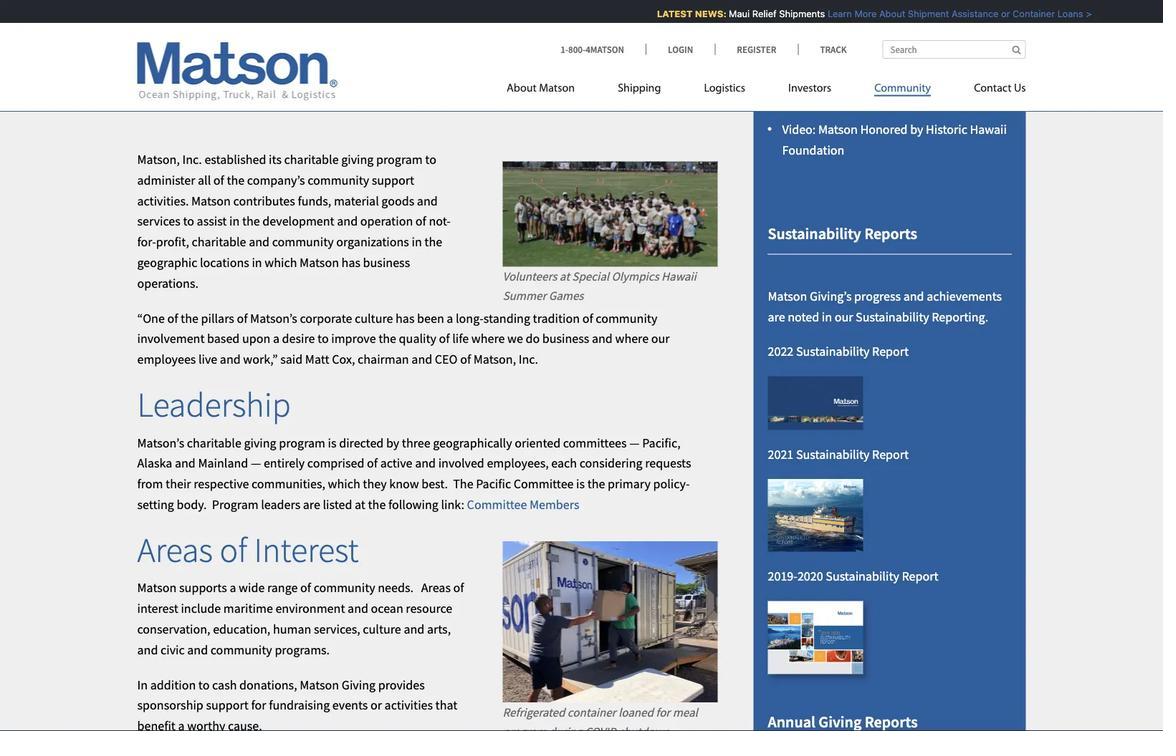 Task type: describe. For each thing, give the bounding box(es) containing it.
for
[[820, 94, 838, 110]]

and left the civic
[[137, 642, 158, 658]]

matson giving's progress and achievements are noted in our sustainability reporting. link
[[768, 288, 1002, 325]]

pillars
[[201, 310, 234, 326]]

maui right news:
[[724, 8, 744, 19]]

in right assist in the top of the page
[[229, 213, 240, 229]]

link:
[[441, 497, 464, 513]]

cox,
[[332, 352, 355, 368]]

education,
[[213, 622, 270, 638]]

ka ipu 'aina (hawaii) link
[[782, 40, 893, 56]]

caring for alaska link
[[782, 94, 875, 110]]

to
[[240, 40, 253, 56]]

of down 'games'
[[582, 310, 593, 326]]

relief
[[379, 40, 407, 56]]

donations,
[[239, 677, 297, 693]]

the down they
[[368, 497, 386, 513]]

giving inside matson, inc. established its charitable giving program to administer all of the company's community support activities. matson contributes funds, material goods and services to assist in the development and operation of not- for-profit, charitable and community organizations in the geographic locations in which matson has business operations.
[[341, 151, 374, 168]]

matson, inc. established its charitable giving program to administer all of the company's community support activities. matson contributes funds, material goods and services to assist in the development and operation of not- for-profit, charitable and community organizations in the geographic locations in which matson has business operations.
[[137, 151, 451, 291]]

assistance
[[946, 8, 993, 19]]

community up environment
[[314, 580, 375, 596]]

our inside to apply for maui disaster relief shipment assistance or container loan, please visit our maui relief page .
[[681, 40, 699, 56]]

community down development
[[272, 234, 334, 250]]

and up their
[[175, 456, 196, 472]]

maui up to
[[240, 11, 273, 31]]

culture inside matson supports a wide range of community needs.   areas of interest include maritime environment and ocean resource conservation, education, human services, culture and arts, and civic and community programs.
[[363, 622, 401, 638]]

refrigerated
[[503, 705, 565, 720]]

the
[[795, 13, 816, 29]]

listed
[[323, 497, 352, 513]]

0 vertical spatial community
[[818, 13, 882, 29]]

2020
[[798, 569, 823, 585]]

giving inside matson's charitable giving program is directed by three geographically oriented committees — pacific, alaska and mainland — entirely comprised of active and involved employees, each considering requests from their respective communities, which they know best.  the pacific committee is the primary policy- setting body.  program leaders are listed at the following link:
[[244, 435, 276, 451]]

to up not-
[[425, 151, 436, 168]]

primary
[[608, 476, 651, 492]]

sustainability right 2021
[[796, 447, 870, 463]]

in for in the community
[[782, 13, 793, 29]]

community link
[[853, 76, 953, 105]]

in down operation
[[412, 234, 422, 250]]

benefit
[[137, 718, 176, 732]]

leadership
[[137, 383, 291, 426]]

of left life
[[439, 331, 450, 347]]

has inside "one of the pillars of matson's corporate culture has been a long-standing tradition of community involvement based upon a desire to improve the quality of life where we do business and where our employees live and work," said matt cox, chairman and ceo of matson, inc.
[[396, 310, 415, 326]]

alaska inside matson's charitable giving program is directed by three geographically oriented committees — pacific, alaska and mainland — entirely comprised of active and involved employees, each considering requests from their respective communities, which they know best.  the pacific committee is the primary policy- setting body.  program leaders are listed at the following link:
[[137, 456, 172, 472]]

in the community
[[782, 13, 882, 29]]

business inside "one of the pillars of matson's corporate culture has been a long-standing tradition of community involvement based upon a desire to improve the quality of life where we do business and where our employees live and work," said matt cox, chairman and ceo of matson, inc.
[[542, 331, 589, 347]]

of right needs.
[[453, 580, 464, 596]]

in the community link
[[782, 13, 882, 29]]

reefer container loan image
[[503, 542, 718, 703]]

giving's
[[810, 288, 852, 304]]

0 horizontal spatial shipments
[[317, 11, 390, 31]]

2 vertical spatial report
[[902, 569, 939, 585]]

community inside "one of the pillars of matson's corporate culture has been a long-standing tradition of community involvement based upon a desire to improve the quality of life where we do business and where our employees live and work," said matt cox, chairman and ceo of matson, inc.
[[596, 310, 657, 326]]

container inside refrigerated container loaned for meal program during covid shutdown.
[[568, 705, 616, 720]]

about inside top menu navigation
[[507, 83, 537, 94]]

civic
[[161, 642, 185, 658]]

matson inside about matson link
[[539, 83, 575, 94]]

pacific,
[[642, 435, 681, 451]]

of up environment
[[300, 580, 311, 596]]

and left 'arts,'
[[404, 622, 424, 638]]

the down "considering" on the bottom
[[587, 476, 605, 492]]

and down volunteers at special olympics hawaii summer games
[[592, 331, 613, 347]]

in addition to cash donations, matson giving provides sponsorship support for fundraising events or activities that benefit a worthy cause.
[[137, 677, 458, 732]]

and left ocean
[[348, 601, 368, 617]]

and down the based
[[220, 352, 241, 368]]

maui down to
[[240, 61, 266, 77]]

support inside matson, inc. established its charitable giving program to administer all of the company's community support activities. matson contributes funds, material goods and services to assist in the development and operation of not- for-profit, charitable and community organizations in the geographic locations in which matson has business operations.
[[372, 172, 414, 188]]

honored
[[860, 121, 908, 137]]

work,"
[[243, 352, 278, 368]]

of up involvement on the left top of page
[[167, 310, 178, 326]]

inc. inside matson, inc. established its charitable giving program to administer all of the company's community support activities. matson contributes funds, material goods and services to assist in the development and operation of not- for-profit, charitable and community organizations in the geographic locations in which matson has business operations.
[[182, 151, 202, 168]]

contact
[[974, 83, 1012, 94]]

development
[[263, 213, 334, 229]]

cash
[[212, 677, 237, 693]]

covid
[[585, 725, 616, 732]]

active
[[380, 456, 412, 472]]

at inside matson's charitable giving program is directed by three geographically oriented committees — pacific, alaska and mainland — entirely comprised of active and involved employees, each considering requests from their respective communities, which they know best.  the pacific committee is the primary policy- setting body.  program leaders are listed at the following link:
[[355, 497, 365, 513]]

the down established
[[227, 172, 245, 188]]

1 vertical spatial is
[[576, 476, 585, 492]]

hawaii inside "video: matson honored by historic hawaii foundation"
[[970, 121, 1007, 137]]

a inside in addition to cash donations, matson giving provides sponsorship support for fundraising events or activities that benefit a worthy cause.
[[178, 718, 185, 732]]

setting
[[137, 497, 174, 513]]

volunteers at special olympics hawaii summer games
[[503, 269, 696, 304]]

of up wide
[[220, 529, 247, 572]]

know
[[389, 476, 419, 492]]

2022
[[768, 344, 794, 360]]

funds,
[[298, 193, 331, 209]]

and up not-
[[417, 193, 438, 209]]

during
[[549, 725, 582, 732]]

the down not-
[[425, 234, 442, 250]]

wide
[[239, 580, 265, 596]]

report for 2021 sustainability report
[[872, 447, 909, 463]]

community up material
[[308, 172, 369, 188]]

resource
[[406, 601, 452, 617]]

sustainability right 2020 on the bottom of page
[[826, 569, 899, 585]]

administer
[[137, 172, 195, 188]]

or inside to apply for maui disaster relief shipment assistance or container loan, please visit our maui relief page .
[[521, 40, 533, 56]]

and down material
[[337, 213, 358, 229]]

meal
[[673, 705, 698, 720]]

summer
[[503, 288, 546, 304]]

company's
[[247, 172, 305, 188]]

business inside matson, inc. established its charitable giving program to administer all of the company's community support activities. matson contributes funds, material goods and services to assist in the development and operation of not- for-profit, charitable and community organizations in the geographic locations in which matson has business operations.
[[363, 255, 410, 271]]

inc. inside "one of the pillars of matson's corporate culture has been a long-standing tradition of community involvement based upon a desire to improve the quality of life where we do business and where our employees live and work," said matt cox, chairman and ceo of matson, inc.
[[519, 352, 538, 368]]

not-
[[429, 213, 451, 229]]

arts,
[[427, 622, 451, 638]]

more
[[849, 8, 871, 19]]

matson up assist in the top of the page
[[191, 193, 231, 209]]

2021
[[768, 447, 794, 463]]

1-800-4matson
[[561, 43, 624, 55]]

following
[[388, 497, 439, 513]]

relief up register
[[747, 8, 771, 19]]

that
[[435, 698, 458, 714]]

loaned
[[618, 705, 654, 720]]

800-
[[568, 43, 586, 55]]

relief up apply
[[276, 11, 314, 31]]

considering
[[580, 456, 643, 472]]

we
[[507, 331, 523, 347]]

and inside matson giving's progress and achievements are noted in our sustainability reporting.
[[903, 288, 924, 304]]

do
[[526, 331, 540, 347]]

entirely
[[264, 456, 305, 472]]

a inside matson supports a wide range of community needs.   areas of interest include maritime environment and ocean resource conservation, education, human services, culture and arts, and civic and community programs.
[[230, 580, 236, 596]]

committee members
[[467, 497, 579, 513]]

1 where from the left
[[471, 331, 505, 347]]

adahi
[[782, 67, 813, 83]]

desire
[[282, 331, 315, 347]]

a right been at the left top of the page
[[447, 310, 453, 326]]

charitable inside matson's charitable giving program is directed by three geographically oriented committees — pacific, alaska and mainland — entirely comprised of active and involved employees, each considering requests from their respective communities, which they know best.  the pacific committee is the primary policy- setting body.  program leaders are listed at the following link:
[[187, 435, 241, 451]]

locations
[[200, 255, 249, 271]]

based
[[207, 331, 240, 347]]

of right pillars
[[237, 310, 248, 326]]

relief inside to apply for maui disaster relief shipment assistance or container loan, please visit our maui relief page .
[[268, 61, 299, 77]]

its
[[269, 151, 282, 168]]

and down three
[[415, 456, 436, 472]]

us
[[1014, 83, 1026, 94]]

ka
[[782, 40, 796, 56]]

activities
[[385, 698, 433, 714]]

include
[[181, 601, 221, 617]]

reports
[[864, 224, 917, 243]]

the down the contributes
[[242, 213, 260, 229]]

progress
[[854, 288, 901, 304]]

for-
[[137, 234, 156, 250]]

which inside matson, inc. established its charitable giving program to administer all of the company's community support activities. matson contributes funds, material goods and services to assist in the development and operation of not- for-profit, charitable and community organizations in the geographic locations in which matson has business operations.
[[265, 255, 297, 271]]

noted
[[788, 309, 819, 325]]

involvement
[[137, 331, 205, 347]]

0 vertical spatial is
[[328, 435, 337, 451]]

a right upon
[[273, 331, 280, 347]]

human
[[273, 622, 311, 638]]

tano'
[[822, 67, 851, 83]]

investors link
[[767, 76, 853, 105]]

in right locations
[[252, 255, 262, 271]]

which inside matson's charitable giving program is directed by three geographically oriented committees — pacific, alaska and mainland — entirely comprised of active and involved employees, each considering requests from their respective communities, which they know best.  the pacific committee is the primary policy- setting body.  program leaders are listed at the following link:
[[328, 476, 360, 492]]

services,
[[314, 622, 360, 638]]

in for in addition to cash donations, matson giving provides sponsorship support for fundraising events or activities that benefit a worthy cause.
[[137, 677, 148, 693]]

their
[[166, 476, 191, 492]]

goods
[[382, 193, 414, 209]]

of left not-
[[416, 213, 426, 229]]

to left assist in the top of the page
[[183, 213, 194, 229]]



Task type: locate. For each thing, give the bounding box(es) containing it.
at inside volunteers at special olympics hawaii summer games
[[560, 269, 570, 284]]

community down education,
[[211, 642, 272, 658]]

0 horizontal spatial for
[[251, 698, 266, 714]]

about
[[874, 8, 900, 19], [507, 83, 537, 94]]

hawaii
[[970, 121, 1007, 137], [662, 269, 696, 284]]

which
[[265, 255, 297, 271], [328, 476, 360, 492]]

by
[[910, 121, 923, 137], [386, 435, 399, 451]]

1 vertical spatial by
[[386, 435, 399, 451]]

1 vertical spatial matson,
[[474, 352, 516, 368]]

about right "more"
[[874, 8, 900, 19]]

mainland
[[198, 456, 248, 472]]

said
[[280, 352, 303, 368]]

areas up resource
[[421, 580, 451, 596]]

support down cash
[[206, 698, 249, 714]]

for down donations,
[[251, 698, 266, 714]]

for
[[288, 40, 303, 56], [251, 698, 266, 714], [656, 705, 670, 720]]

1 vertical spatial at
[[355, 497, 365, 513]]

for inside to apply for maui disaster relief shipment assistance or container loan, please visit our maui relief page .
[[288, 40, 303, 56]]

the up involvement on the left top of page
[[181, 310, 198, 326]]

for inside in addition to cash donations, matson giving provides sponsorship support for fundraising events or activities that benefit a worthy cause.
[[251, 698, 266, 714]]

relief down apply
[[268, 61, 299, 77]]

0 horizontal spatial in
[[137, 677, 148, 693]]

loan,
[[589, 40, 616, 56]]

0 vertical spatial report
[[872, 344, 909, 360]]

2 vertical spatial our
[[651, 331, 670, 347]]

business
[[363, 255, 410, 271], [542, 331, 589, 347]]

1 vertical spatial are
[[303, 497, 320, 513]]

culture
[[355, 310, 393, 326], [363, 622, 401, 638]]

0 horizontal spatial our
[[651, 331, 670, 347]]

1 vertical spatial report
[[872, 447, 909, 463]]

0 vertical spatial are
[[768, 309, 785, 325]]

1 vertical spatial alaska
[[137, 456, 172, 472]]

1 vertical spatial program
[[279, 435, 325, 451]]

to down 'corporate'
[[318, 331, 329, 347]]

1 vertical spatial charitable
[[192, 234, 246, 250]]

a down 'sponsorship' at the bottom of the page
[[178, 718, 185, 732]]

where down volunteers at special olympics hawaii summer games
[[615, 331, 649, 347]]

1 horizontal spatial areas
[[421, 580, 451, 596]]

0 vertical spatial hawaii
[[970, 121, 1007, 137]]

sponsorship
[[137, 698, 203, 714]]

1 vertical spatial support
[[206, 698, 249, 714]]

program inside matson's charitable giving program is directed by three geographically oriented committees — pacific, alaska and mainland — entirely comprised of active and involved employees, each considering requests from their respective communities, which they know best.  the pacific committee is the primary policy- setting body.  program leaders are listed at the following link:
[[279, 435, 325, 451]]

for inside refrigerated container loaned for meal program during covid shutdown.
[[656, 705, 670, 720]]

1 vertical spatial or
[[521, 40, 533, 56]]

by up active
[[386, 435, 399, 451]]

and up locations
[[249, 234, 270, 250]]

1 horizontal spatial matson,
[[474, 352, 516, 368]]

our down olympics in the top of the page
[[651, 331, 670, 347]]

0 vertical spatial at
[[560, 269, 570, 284]]

1 vertical spatial container
[[568, 705, 616, 720]]

geographic
[[137, 255, 197, 271]]

1 horizontal spatial —
[[629, 435, 640, 451]]

culture inside "one of the pillars of matson's corporate culture has been a long-standing tradition of community involvement based upon a desire to improve the quality of life where we do business and where our employees live and work," said matt cox, chairman and ceo of matson, inc.
[[355, 310, 393, 326]]

matson at special olympics hawaii 2016 image
[[503, 161, 718, 267]]

of inside matson's charitable giving program is directed by three geographically oriented committees — pacific, alaska and mainland — entirely comprised of active and involved employees, each considering requests from their respective communities, which they know best.  the pacific committee is the primary policy- setting body.  program leaders are listed at the following link:
[[367, 456, 378, 472]]

inc. down do
[[519, 352, 538, 368]]

shipment
[[409, 40, 461, 56]]

ocean
[[371, 601, 403, 617]]

geographically
[[433, 435, 512, 451]]

of up they
[[367, 456, 378, 472]]

ka ipu 'aina (hawaii)
[[782, 40, 893, 56]]

logistics link
[[683, 76, 767, 105]]

charitable right its
[[284, 151, 339, 168]]

(hawaii)
[[848, 40, 893, 56]]

1 horizontal spatial support
[[372, 172, 414, 188]]

has inside matson, inc. established its charitable giving program to administer all of the company's community support activities. matson contributes funds, material goods and services to assist in the development and operation of not- for-profit, charitable and community organizations in the geographic locations in which matson has business operations.
[[342, 255, 361, 271]]

long-
[[456, 310, 484, 326]]

giving
[[341, 151, 374, 168], [244, 435, 276, 451]]

in down "giving's"
[[822, 309, 832, 325]]

0 vertical spatial culture
[[355, 310, 393, 326]]

culture up the improve
[[355, 310, 393, 326]]

track link
[[798, 43, 847, 55]]

matson up noted
[[768, 288, 807, 304]]

0 horizontal spatial has
[[342, 255, 361, 271]]

matson's up upon
[[250, 310, 297, 326]]

0 horizontal spatial about
[[507, 83, 537, 94]]

matson inside matson supports a wide range of community needs.   areas of interest include maritime environment and ocean resource conservation, education, human services, culture and arts, and civic and community programs.
[[137, 580, 177, 596]]

by inside matson's charitable giving program is directed by three geographically oriented committees — pacific, alaska and mainland — entirely comprised of active and involved employees, each considering requests from their respective communities, which they know best.  the pacific committee is the primary policy- setting body.  program leaders are listed at the following link:
[[386, 435, 399, 451]]

matson's inside "one of the pillars of matson's corporate culture has been a long-standing tradition of community involvement based upon a desire to improve the quality of life where we do business and where our employees live and work," said matt cox, chairman and ceo of matson, inc.
[[250, 310, 297, 326]]

areas of interest
[[137, 529, 359, 572]]

1 horizontal spatial business
[[542, 331, 589, 347]]

alaska up from
[[137, 456, 172, 472]]

2 where from the left
[[615, 331, 649, 347]]

0 vertical spatial or
[[996, 8, 1005, 19]]

.
[[327, 61, 331, 77]]

or right assistance
[[521, 40, 533, 56]]

from
[[137, 476, 163, 492]]

maui relief page link
[[240, 61, 327, 77]]

0 horizontal spatial which
[[265, 255, 297, 271]]

0 horizontal spatial at
[[355, 497, 365, 513]]

business down organizations
[[363, 255, 410, 271]]

latest news: maui relief shipments learn more about shipment assistance or container loans >
[[652, 8, 1086, 19]]

2 horizontal spatial program
[[503, 725, 547, 732]]

they
[[363, 476, 387, 492]]

video:
[[782, 121, 816, 137]]

container
[[1007, 8, 1050, 19]]

matson, up administer
[[137, 151, 180, 168]]

adahi i tano' (guam) link
[[782, 67, 894, 83]]

matson up fundraising
[[300, 677, 339, 693]]

1 horizontal spatial in
[[782, 13, 793, 29]]

operations.
[[137, 275, 198, 291]]

sustainability down "progress"
[[856, 309, 929, 325]]

0 horizontal spatial —
[[251, 456, 261, 472]]

shipment
[[903, 8, 944, 19]]

matson's inside matson's charitable giving program is directed by three geographically oriented committees — pacific, alaska and mainland — entirely comprised of active and involved employees, each considering requests from their respective communities, which they know best.  the pacific committee is the primary policy- setting body.  program leaders are listed at the following link:
[[137, 435, 184, 451]]

respective
[[194, 476, 249, 492]]

2 vertical spatial program
[[503, 725, 547, 732]]

sustainability up "giving's"
[[768, 224, 861, 243]]

0 vertical spatial has
[[342, 255, 361, 271]]

0 vertical spatial —
[[629, 435, 640, 451]]

matson, inside "one of the pillars of matson's corporate culture has been a long-standing tradition of community involvement based upon a desire to improve the quality of life where we do business and where our employees live and work," said matt cox, chairman and ceo of matson, inc.
[[474, 352, 516, 368]]

or right events
[[371, 698, 382, 714]]

program
[[376, 151, 423, 168], [279, 435, 325, 451], [503, 725, 547, 732]]

2 horizontal spatial for
[[656, 705, 670, 720]]

0 vertical spatial committee
[[514, 476, 574, 492]]

None search field
[[883, 40, 1026, 59]]

in inside matson giving's progress and achievements are noted in our sustainability reporting.
[[822, 309, 832, 325]]

provides
[[378, 677, 425, 693]]

sustainability down noted
[[796, 344, 870, 360]]

our inside "one of the pillars of matson's corporate culture has been a long-standing tradition of community involvement based upon a desire to improve the quality of life where we do business and where our employees live and work," said matt cox, chairman and ceo of matson, inc.
[[651, 331, 670, 347]]

1 vertical spatial in
[[137, 677, 148, 693]]

operation
[[360, 213, 413, 229]]

logistics
[[704, 83, 745, 94]]

1 horizontal spatial alaska
[[840, 94, 875, 110]]

program up goods
[[376, 151, 423, 168]]

register
[[737, 43, 776, 55]]

0 vertical spatial giving
[[341, 151, 374, 168]]

are left noted
[[768, 309, 785, 325]]

matson community manifest image
[[768, 602, 863, 675]]

1 horizontal spatial giving
[[341, 151, 374, 168]]

1 horizontal spatial about
[[874, 8, 900, 19]]

0 vertical spatial program
[[376, 151, 423, 168]]

caring
[[782, 94, 817, 110]]

interest
[[137, 601, 178, 617]]

matson, inside matson, inc. established its charitable giving program to administer all of the company's community support activities. matson contributes funds, material goods and services to assist in the development and operation of not- for-profit, charitable and community organizations in the geographic locations in which matson has business operations.
[[137, 151, 180, 168]]

inc. up all
[[182, 151, 202, 168]]

committee down pacific
[[467, 497, 527, 513]]

1 horizontal spatial hawaii
[[970, 121, 1007, 137]]

0 vertical spatial our
[[681, 40, 699, 56]]

program inside matson, inc. established its charitable giving program to administer all of the company's community support activities. matson contributes funds, material goods and services to assist in the development and operation of not- for-profit, charitable and community organizations in the geographic locations in which matson has business operations.
[[376, 151, 423, 168]]

shutdown.
[[619, 725, 673, 732]]

where
[[471, 331, 505, 347], [615, 331, 649, 347]]

0 vertical spatial alaska
[[840, 94, 875, 110]]

matson's charitable giving program is directed by three geographically oriented committees — pacific, alaska and mainland — entirely comprised of active and involved employees, each considering requests from their respective communities, which they know best.  the pacific committee is the primary policy- setting body.  program leaders are listed at the following link:
[[137, 435, 691, 513]]

matson supports a wide range of community needs.   areas of interest include maritime environment and ocean resource conservation, education, human services, culture and arts, and civic and community programs.
[[137, 580, 464, 658]]

0 horizontal spatial matson,
[[137, 151, 180, 168]]

matson down 1-
[[539, 83, 575, 94]]

to inside in addition to cash donations, matson giving provides sponsorship support for fundraising events or activities that benefit a worthy cause.
[[198, 677, 210, 693]]

are inside matson giving's progress and achievements are noted in our sustainability reporting.
[[768, 309, 785, 325]]

1 horizontal spatial shipments
[[774, 8, 820, 19]]

maui up page
[[306, 40, 332, 56]]

and down 'quality'
[[412, 352, 432, 368]]

program up entirely
[[279, 435, 325, 451]]

container up covid
[[568, 705, 616, 720]]

by left the historic
[[910, 121, 923, 137]]

container inside to apply for maui disaster relief shipment assistance or container loan, please visit our maui relief page .
[[535, 40, 587, 56]]

0 horizontal spatial where
[[471, 331, 505, 347]]

matson down development
[[300, 255, 339, 271]]

0 vertical spatial in
[[782, 13, 793, 29]]

are left listed
[[303, 497, 320, 513]]

matson giving's progress and achievements are noted in our sustainability reporting.
[[768, 288, 1002, 325]]

"one of the pillars of matson's corporate culture has been a long-standing tradition of community involvement based upon a desire to improve the quality of life where we do business and where our employees live and work," said matt cox, chairman and ceo of matson, inc.
[[137, 310, 670, 368]]

0 vertical spatial charitable
[[284, 151, 339, 168]]

1 vertical spatial —
[[251, 456, 261, 472]]

needs.
[[378, 580, 413, 596]]

at up 'games'
[[560, 269, 570, 284]]

2022 sustainability report
[[768, 344, 909, 360]]

where left we
[[471, 331, 505, 347]]

0 vertical spatial by
[[910, 121, 923, 137]]

is down each at the left of the page
[[576, 476, 585, 492]]

2 vertical spatial charitable
[[187, 435, 241, 451]]

program down refrigerated
[[503, 725, 547, 732]]

requests
[[645, 456, 691, 472]]

matson inside "video: matson honored by historic hawaii foundation"
[[818, 121, 858, 137]]

activities.
[[137, 193, 189, 209]]

0 vertical spatial container
[[535, 40, 587, 56]]

or inside in addition to cash donations, matson giving provides sponsorship support for fundraising events or activities that benefit a worthy cause.
[[371, 698, 382, 714]]

community
[[818, 13, 882, 29], [874, 83, 931, 94]]

employees
[[137, 352, 196, 368]]

matson down for
[[818, 121, 858, 137]]

— left pacific,
[[629, 435, 640, 451]]

1 vertical spatial has
[[396, 310, 415, 326]]

0 horizontal spatial business
[[363, 255, 410, 271]]

directed
[[339, 435, 384, 451]]

1 vertical spatial which
[[328, 476, 360, 492]]

to inside "one of the pillars of matson's corporate culture has been a long-standing tradition of community involvement based upon a desire to improve the quality of life where we do business and where our employees live and work," said matt cox, chairman and ceo of matson, inc.
[[318, 331, 329, 347]]

report for 2022 sustainability report
[[872, 344, 909, 360]]

programs.
[[275, 642, 330, 658]]

of right all
[[213, 172, 224, 188]]

1 vertical spatial community
[[874, 83, 931, 94]]

our inside matson giving's progress and achievements are noted in our sustainability reporting.
[[835, 309, 853, 325]]

charitable up mainland
[[187, 435, 241, 451]]

matson inside matson giving's progress and achievements are noted in our sustainability reporting.
[[768, 288, 807, 304]]

foundation
[[782, 142, 845, 158]]

a left wide
[[230, 580, 236, 596]]

quality
[[399, 331, 436, 347]]

and right the civic
[[187, 642, 208, 658]]

in inside in addition to cash donations, matson giving provides sponsorship support for fundraising events or activities that benefit a worthy cause.
[[137, 677, 148, 693]]

reporting.
[[932, 309, 988, 325]]

1 vertical spatial our
[[835, 309, 853, 325]]

about matson link
[[507, 76, 596, 105]]

learn
[[822, 8, 847, 19]]

1 horizontal spatial is
[[576, 476, 585, 492]]

life
[[452, 331, 469, 347]]

1 vertical spatial matson's
[[137, 435, 184, 451]]

for left meal
[[656, 705, 670, 720]]

services
[[137, 213, 180, 229]]

0 vertical spatial matson's
[[250, 310, 297, 326]]

standing
[[484, 310, 530, 326]]

hawaii right olympics in the top of the page
[[662, 269, 696, 284]]

program inside refrigerated container loaned for meal program during covid shutdown.
[[503, 725, 547, 732]]

of right ceo
[[460, 352, 471, 368]]

which up listed
[[328, 476, 360, 492]]

hawaii down "contact us" link
[[970, 121, 1007, 137]]

2 horizontal spatial or
[[996, 8, 1005, 19]]

1 horizontal spatial which
[[328, 476, 360, 492]]

report
[[872, 344, 909, 360], [872, 447, 909, 463], [902, 569, 939, 585]]

ipu
[[799, 40, 816, 56]]

1 vertical spatial inc.
[[519, 352, 538, 368]]

which down development
[[265, 255, 297, 271]]

0 horizontal spatial alaska
[[137, 456, 172, 472]]

relief
[[747, 8, 771, 19], [276, 11, 314, 31], [268, 61, 299, 77]]

0 vertical spatial which
[[265, 255, 297, 271]]

0 horizontal spatial by
[[386, 435, 399, 451]]

giving up entirely
[[244, 435, 276, 451]]

improve
[[331, 331, 376, 347]]

matson inside in addition to cash donations, matson giving provides sponsorship support for fundraising events or activities that benefit a worthy cause.
[[300, 677, 339, 693]]

support inside in addition to cash donations, matson giving provides sponsorship support for fundraising events or activities that benefit a worthy cause.
[[206, 698, 249, 714]]

1 vertical spatial about
[[507, 83, 537, 94]]

1 vertical spatial business
[[542, 331, 589, 347]]

charitable up locations
[[192, 234, 246, 250]]

1 horizontal spatial by
[[910, 121, 923, 137]]

0 horizontal spatial hawaii
[[662, 269, 696, 284]]

i
[[816, 67, 819, 83]]

Search search field
[[883, 40, 1026, 59]]

our right "visit" at the top
[[681, 40, 699, 56]]

0 vertical spatial inc.
[[182, 151, 202, 168]]

addition
[[150, 677, 196, 693]]

2 vertical spatial or
[[371, 698, 382, 714]]

1 horizontal spatial has
[[396, 310, 415, 326]]

sustainability inside matson giving's progress and achievements are noted in our sustainability reporting.
[[856, 309, 929, 325]]

top menu navigation
[[507, 76, 1026, 105]]

1 vertical spatial culture
[[363, 622, 401, 638]]

areas up supports at the bottom left of page
[[137, 529, 213, 572]]

range
[[267, 580, 298, 596]]

1 horizontal spatial are
[[768, 309, 785, 325]]

and right "progress"
[[903, 288, 924, 304]]

1 vertical spatial areas
[[421, 580, 451, 596]]

our down "giving's"
[[835, 309, 853, 325]]

in left the
[[782, 13, 793, 29]]

in left addition
[[137, 677, 148, 693]]

shipments
[[774, 8, 820, 19], [317, 11, 390, 31]]

hawaii inside volunteers at special olympics hawaii summer games
[[662, 269, 696, 284]]

committee inside matson's charitable giving program is directed by three geographically oriented committees — pacific, alaska and mainland — entirely comprised of active and involved employees, each considering requests from their respective communities, which they know best.  the pacific committee is the primary policy- setting body.  program leaders are listed at the following link:
[[514, 476, 574, 492]]

0 horizontal spatial areas
[[137, 529, 213, 572]]

maritime
[[223, 601, 273, 617]]

1 horizontal spatial inc.
[[519, 352, 538, 368]]

community
[[308, 172, 369, 188], [272, 234, 334, 250], [596, 310, 657, 326], [314, 580, 375, 596], [211, 642, 272, 658]]

by inside "video: matson honored by historic hawaii foundation"
[[910, 121, 923, 137]]

members
[[530, 497, 579, 513]]

at
[[560, 269, 570, 284], [355, 497, 365, 513]]

or left container
[[996, 8, 1005, 19]]

1 horizontal spatial where
[[615, 331, 649, 347]]

volunteers
[[503, 269, 557, 284]]

are inside matson's charitable giving program is directed by three geographically oriented committees — pacific, alaska and mainland — entirely comprised of active and involved employees, each considering requests from their respective communities, which they know best.  the pacific committee is the primary policy- setting body.  program leaders are listed at the following link:
[[303, 497, 320, 513]]

in
[[782, 13, 793, 29], [137, 677, 148, 693]]

0 horizontal spatial or
[[371, 698, 382, 714]]

has down organizations
[[342, 255, 361, 271]]

1 horizontal spatial at
[[560, 269, 570, 284]]

4matson
[[586, 43, 624, 55]]

0 horizontal spatial matson's
[[137, 435, 184, 451]]

community inside top menu navigation
[[874, 83, 931, 94]]

0 vertical spatial about
[[874, 8, 900, 19]]

search image
[[1012, 45, 1021, 54]]

0 horizontal spatial support
[[206, 698, 249, 714]]

the up chairman
[[379, 331, 396, 347]]

video: matson honored by historic hawaii foundation
[[782, 121, 1007, 158]]

program
[[212, 497, 258, 513]]

matson's up from
[[137, 435, 184, 451]]

2 horizontal spatial our
[[835, 309, 853, 325]]

1 vertical spatial committee
[[467, 497, 527, 513]]

red circle with white cross in the middle image
[[137, 12, 204, 78]]

areas inside matson supports a wide range of community needs.   areas of interest include maritime environment and ocean resource conservation, education, human services, culture and arts, and civic and community programs.
[[421, 580, 451, 596]]

about down assistance
[[507, 83, 537, 94]]

committee members link
[[467, 497, 579, 513]]

0 vertical spatial business
[[363, 255, 410, 271]]

news:
[[690, 8, 721, 19]]

blue matson logo with ocean, shipping, truck, rail and logistics written beneath it. image
[[137, 42, 338, 101]]

1 horizontal spatial for
[[288, 40, 303, 56]]

organizations
[[336, 234, 409, 250]]

page
[[301, 61, 327, 77]]

0 vertical spatial matson,
[[137, 151, 180, 168]]

0 horizontal spatial inc.
[[182, 151, 202, 168]]

shipping
[[618, 83, 661, 94]]

0 vertical spatial areas
[[137, 529, 213, 572]]

oriented
[[515, 435, 561, 451]]

contact us link
[[953, 76, 1026, 105]]

0 horizontal spatial are
[[303, 497, 320, 513]]

community down volunteers at special olympics hawaii summer games
[[596, 310, 657, 326]]

0 horizontal spatial giving
[[244, 435, 276, 451]]



Task type: vqa. For each thing, say whether or not it's contained in the screenshot.
left In
yes



